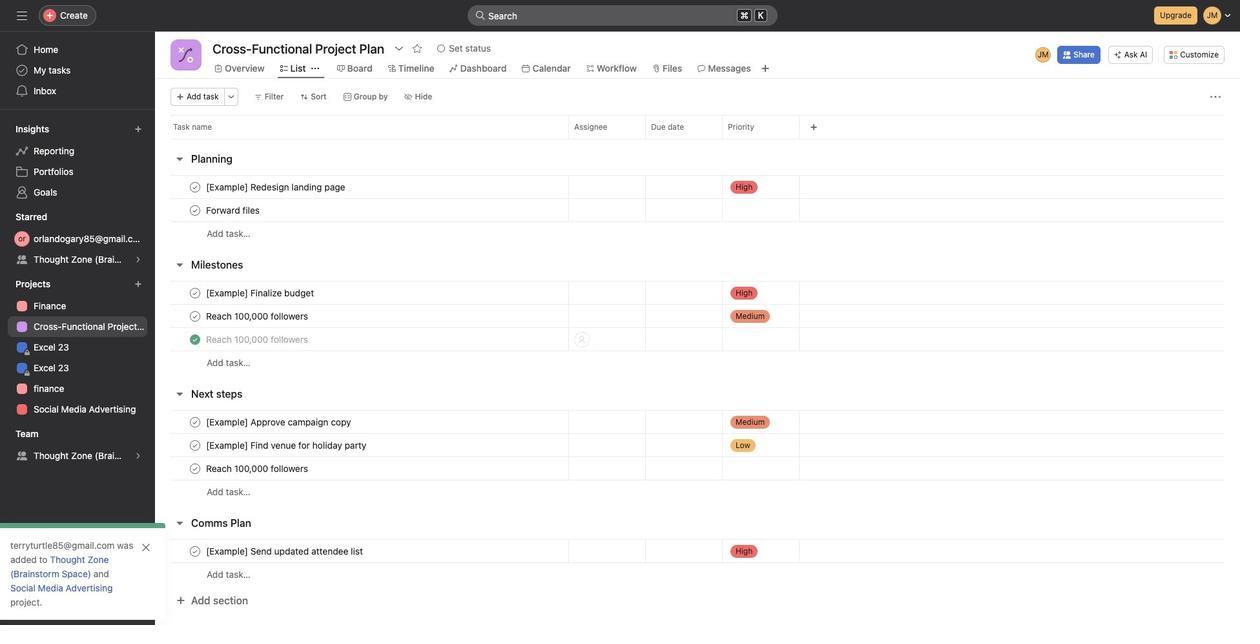 Task type: locate. For each thing, give the bounding box(es) containing it.
0 vertical spatial collapse task list for this group image
[[174, 260, 185, 270]]

starred element
[[0, 205, 155, 273]]

reach 100,000 followers cell for task name text box within the [example] approve campaign copy cell
[[155, 457, 568, 481]]

2 mark complete checkbox from the top
[[187, 202, 203, 218]]

task name text field inside [example] approve campaign copy cell
[[203, 416, 355, 429]]

mark complete image for task name text field within forward files cell
[[187, 202, 203, 218]]

2 mark complete image from the top
[[187, 461, 203, 476]]

mark complete image inside header next steps "tree grid"
[[187, 461, 203, 476]]

mark complete image
[[187, 202, 203, 218], [187, 461, 203, 476]]

mark complete checkbox inside [example] find venue for holiday party "cell"
[[187, 438, 203, 453]]

mark complete image inside [example] finalize budget cell
[[187, 285, 203, 301]]

mark complete image inside [example] approve campaign copy cell
[[187, 414, 203, 430]]

0 vertical spatial mark complete image
[[187, 202, 203, 218]]

2 mark complete image from the top
[[187, 285, 203, 301]]

mark complete image for [example] send updated attendee list cell at the left of the page
[[187, 544, 203, 559]]

task name text field for mark complete image in the forward files cell
[[203, 181, 349, 193]]

mark complete checkbox for [example] find venue for holiday party "cell"
[[187, 438, 203, 453]]

1 vertical spatial task name text field
[[203, 416, 355, 429]]

row
[[155, 115, 1240, 139], [171, 138, 1225, 140], [155, 175, 1240, 199], [155, 198, 1240, 222], [155, 222, 1240, 245], [155, 281, 1240, 305], [155, 304, 1240, 328], [155, 327, 1240, 351], [155, 351, 1240, 375], [155, 410, 1240, 434], [155, 433, 1240, 457], [155, 457, 1240, 481], [155, 480, 1240, 504], [155, 539, 1240, 563], [155, 563, 1240, 586]]

mark complete image inside forward files cell
[[187, 202, 203, 218]]

header milestones tree grid
[[155, 281, 1240, 375]]

mark complete checkbox up completed image
[[187, 285, 203, 301]]

mark complete image inside [example] find venue for holiday party "cell"
[[187, 438, 203, 453]]

add to starred image
[[412, 43, 422, 54]]

1 collapse task list for this group image from the top
[[174, 260, 185, 270]]

2 collapse task list for this group image from the top
[[174, 518, 185, 528]]

Mark complete checkbox
[[187, 179, 203, 195], [187, 202, 203, 218], [187, 308, 203, 324], [187, 414, 203, 430], [187, 438, 203, 453], [187, 461, 203, 476]]

line_and_symbols image
[[178, 47, 194, 63]]

close image
[[141, 543, 151, 553]]

None text field
[[209, 37, 388, 60]]

Task name text field
[[203, 181, 349, 193], [203, 416, 355, 429], [203, 439, 370, 452]]

mark complete image
[[187, 179, 203, 195], [187, 285, 203, 301], [187, 308, 203, 324], [187, 414, 203, 430], [187, 438, 203, 453], [187, 544, 203, 559]]

None field
[[468, 5, 778, 26]]

1 task name text field from the top
[[203, 181, 349, 193]]

hide sidebar image
[[17, 10, 27, 21]]

5 task name text field from the top
[[203, 462, 312, 475]]

task name text field inside [example] redesign landing page cell
[[203, 181, 349, 193]]

4 mark complete image from the top
[[187, 414, 203, 430]]

reach 100,000 followers cell for task name text field within the [example] finalize budget cell
[[155, 327, 568, 351]]

task name text field inside header next steps "tree grid"
[[203, 462, 312, 475]]

5 mark complete checkbox from the top
[[187, 438, 203, 453]]

collapse task list for this group image
[[174, 260, 185, 270], [174, 518, 185, 528]]

mark complete checkbox inside [example] redesign landing page cell
[[187, 179, 203, 195]]

1 task name text field from the top
[[203, 204, 264, 217]]

global element
[[0, 32, 155, 109]]

[example] find venue for holiday party cell
[[155, 433, 568, 457]]

Task name text field
[[203, 204, 264, 217], [203, 286, 318, 299], [203, 310, 312, 323], [203, 333, 312, 346], [203, 462, 312, 475], [203, 545, 367, 558]]

task name text field inside forward files cell
[[203, 204, 264, 217]]

header planning tree grid
[[155, 175, 1240, 245]]

Mark complete checkbox
[[187, 285, 203, 301], [187, 544, 203, 559]]

reach 100,000 followers cell inside header next steps "tree grid"
[[155, 457, 568, 481]]

1 vertical spatial mark complete checkbox
[[187, 544, 203, 559]]

1 vertical spatial collapse task list for this group image
[[174, 389, 185, 399]]

mark complete checkbox inside [example] send updated attendee list cell
[[187, 544, 203, 559]]

2 task name text field from the top
[[203, 416, 355, 429]]

collapse task list for this group image for mark complete checkbox inside the [example] finalize budget cell
[[174, 260, 185, 270]]

mark complete checkbox inside [example] approve campaign copy cell
[[187, 414, 203, 430]]

more actions image
[[227, 93, 235, 101]]

completed image
[[187, 332, 203, 347]]

3 reach 100,000 followers cell from the top
[[155, 457, 568, 481]]

2 reach 100,000 followers cell from the top
[[155, 327, 568, 351]]

5 mark complete image from the top
[[187, 438, 203, 453]]

1 reach 100,000 followers cell from the top
[[155, 304, 568, 328]]

task name text field inside [example] finalize budget cell
[[203, 286, 318, 299]]

mark complete image inside [example] send updated attendee list cell
[[187, 544, 203, 559]]

reach 100,000 followers cell
[[155, 304, 568, 328], [155, 327, 568, 351], [155, 457, 568, 481]]

collapse task list for this group image
[[174, 154, 185, 164], [174, 389, 185, 399]]

1 mark complete checkbox from the top
[[187, 179, 203, 195]]

collapse task list for this group image for mark complete icon inside the [example] redesign landing page cell
[[174, 154, 185, 164]]

2 mark complete checkbox from the top
[[187, 544, 203, 559]]

mark complete image for [example] redesign landing page cell
[[187, 179, 203, 195]]

1 mark complete checkbox from the top
[[187, 285, 203, 301]]

mark complete image inside [example] redesign landing page cell
[[187, 179, 203, 195]]

0 vertical spatial collapse task list for this group image
[[174, 154, 185, 164]]

1 collapse task list for this group image from the top
[[174, 154, 185, 164]]

6 mark complete image from the top
[[187, 544, 203, 559]]

1 mark complete image from the top
[[187, 202, 203, 218]]

1 mark complete image from the top
[[187, 179, 203, 195]]

mark complete checkbox right 'close' image
[[187, 544, 203, 559]]

3 mark complete checkbox from the top
[[187, 308, 203, 324]]

mark complete checkbox inside forward files cell
[[187, 202, 203, 218]]

3 task name text field from the top
[[203, 439, 370, 452]]

new insights image
[[134, 125, 142, 133]]

mark complete image for [example] approve campaign copy cell
[[187, 414, 203, 430]]

0 vertical spatial task name text field
[[203, 181, 349, 193]]

1 vertical spatial collapse task list for this group image
[[174, 518, 185, 528]]

[example] approve campaign copy cell
[[155, 410, 568, 434]]

1 vertical spatial mark complete image
[[187, 461, 203, 476]]

2 vertical spatial task name text field
[[203, 439, 370, 452]]

6 task name text field from the top
[[203, 545, 367, 558]]

0 vertical spatial mark complete checkbox
[[187, 285, 203, 301]]

3 task name text field from the top
[[203, 310, 312, 323]]

mark complete checkbox inside [example] finalize budget cell
[[187, 285, 203, 301]]

2 collapse task list for this group image from the top
[[174, 389, 185, 399]]

2 task name text field from the top
[[203, 286, 318, 299]]

mark complete image for [example] find venue for holiday party "cell"
[[187, 438, 203, 453]]

[example] redesign landing page cell
[[155, 175, 568, 199]]

4 mark complete checkbox from the top
[[187, 414, 203, 430]]



Task type: describe. For each thing, give the bounding box(es) containing it.
mark complete checkbox for [example] redesign landing page cell
[[187, 179, 203, 195]]

Search tasks, projects, and more text field
[[468, 5, 778, 26]]

[example] send updated attendee list cell
[[155, 539, 568, 563]]

mark complete checkbox for forward files cell
[[187, 202, 203, 218]]

add tab image
[[760, 63, 770, 74]]

forward files cell
[[155, 198, 568, 222]]

collapse task list for this group image for mark complete checkbox inside [example] send updated attendee list cell
[[174, 518, 185, 528]]

mark complete checkbox for header comms plan tree grid
[[187, 544, 203, 559]]

3 mark complete image from the top
[[187, 308, 203, 324]]

see details, thought zone (brainstorm space) image
[[134, 256, 142, 264]]

[example] finalize budget cell
[[155, 281, 568, 305]]

mark complete image for [example] finalize budget cell at left
[[187, 285, 203, 301]]

4 task name text field from the top
[[203, 333, 312, 346]]

show options image
[[394, 43, 404, 54]]

tab actions image
[[311, 65, 319, 72]]

task name text field inside [example] find venue for holiday party "cell"
[[203, 439, 370, 452]]

header next steps tree grid
[[155, 410, 1240, 504]]

new project or portfolio image
[[134, 280, 142, 288]]

prominent image
[[475, 10, 486, 21]]

see details, thought zone (brainstorm space) image
[[134, 452, 142, 460]]

add field image
[[810, 123, 818, 131]]

insights element
[[0, 118, 155, 205]]

mark complete image for task name text field in header next steps "tree grid"
[[187, 461, 203, 476]]

projects element
[[0, 273, 155, 422]]

collapse task list for this group image for mark complete icon within [example] approve campaign copy cell
[[174, 389, 185, 399]]

mark complete checkbox inside "header milestones" tree grid
[[187, 308, 203, 324]]

Completed checkbox
[[187, 332, 203, 347]]

more actions image
[[1210, 92, 1221, 102]]

mark complete checkbox for "header milestones" tree grid
[[187, 285, 203, 301]]

teams element
[[0, 422, 155, 469]]

6 mark complete checkbox from the top
[[187, 461, 203, 476]]

task name text field for mark complete icon within the [example] find venue for holiday party "cell"
[[203, 416, 355, 429]]

mark complete checkbox for [example] approve campaign copy cell
[[187, 414, 203, 430]]

task name text field inside [example] send updated attendee list cell
[[203, 545, 367, 558]]

header comms plan tree grid
[[155, 539, 1240, 586]]



Task type: vqa. For each thing, say whether or not it's contained in the screenshot.
tooltip
no



